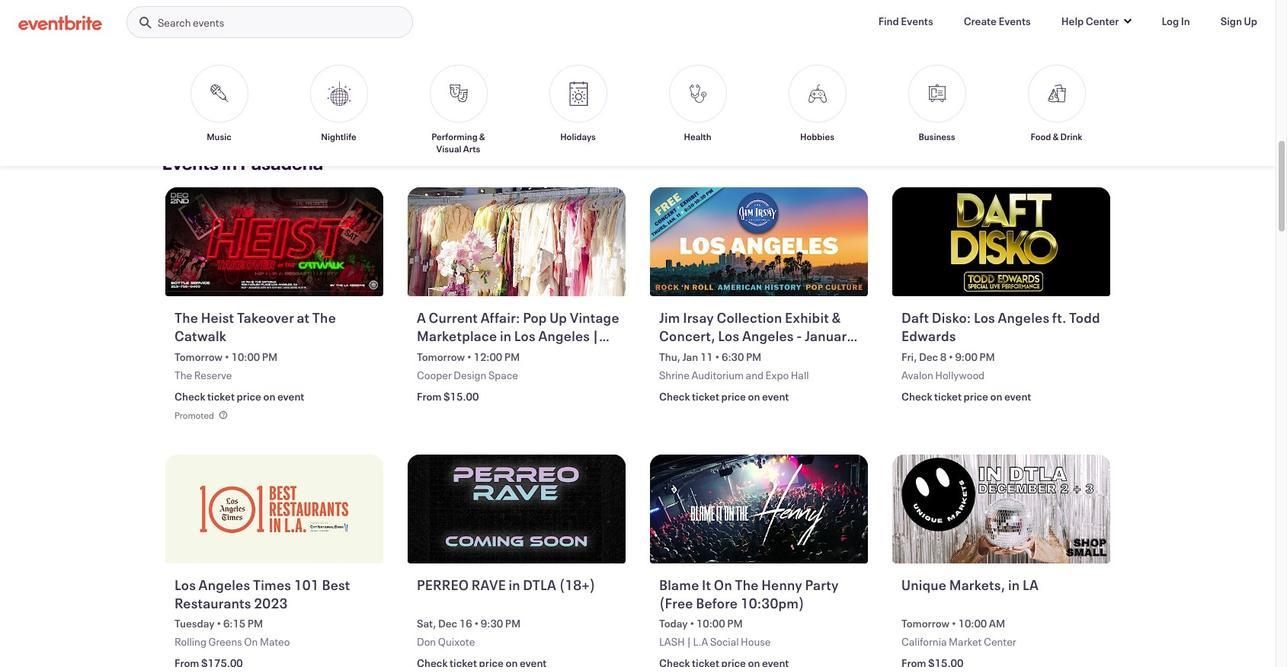 Task type: vqa. For each thing, say whether or not it's contained in the screenshot.
show mobile preview icon
no



Task type: locate. For each thing, give the bounding box(es) containing it.
1 horizontal spatial events
[[901, 14, 934, 28]]

food & drink
[[638, 83, 699, 98], [1031, 130, 1083, 143]]

collection
[[717, 309, 783, 327]]

1 horizontal spatial center
[[1086, 14, 1120, 28]]

avalon
[[902, 368, 934, 382]]

0 vertical spatial dec
[[919, 350, 939, 364]]

up right pop
[[550, 309, 567, 327]]

tomorrow up the california
[[902, 617, 950, 631]]

on down daft disko: los angeles ft. todd edwards link
[[991, 389, 1003, 404]]

10:00
[[231, 350, 260, 364], [697, 617, 725, 631], [959, 617, 988, 631]]

• up market
[[952, 617, 957, 631]]

1 ticket from the left
[[207, 389, 235, 404]]

0 horizontal spatial event
[[277, 389, 305, 404]]

daft
[[902, 309, 930, 327]]

the heist takeover at the catwalk primary image image
[[165, 188, 383, 297]]

event inside the heist takeover at the catwalk tomorrow • 10:00 pm the reserve check ticket price on event
[[277, 389, 305, 404]]

event down daft disko: los angeles ft. todd edwards link
[[1005, 389, 1032, 404]]

1 horizontal spatial on
[[714, 576, 733, 594]]

jan
[[683, 350, 699, 364]]

0 vertical spatial food
[[638, 83, 662, 98]]

2023 up mateo on the left bottom of page
[[254, 594, 288, 613]]

angeles up 6:15 on the left
[[199, 576, 250, 594]]

• right 8
[[949, 350, 954, 364]]

check
[[175, 389, 205, 404], [659, 389, 690, 404], [902, 389, 933, 404]]

event down the heist takeover at the catwalk link
[[277, 389, 305, 404]]

center
[[1086, 14, 1120, 28], [984, 635, 1017, 650]]

check up promoted on the left of the page
[[175, 389, 205, 404]]

irsay
[[683, 309, 714, 327]]

0 vertical spatial food & drink
[[638, 83, 699, 98]]

• inside daft disko: los angeles ft. todd edwards fri, dec 8 •  9:00 pm avalon hollywood check ticket price on event
[[949, 350, 954, 364]]

drink
[[673, 83, 699, 98], [1061, 130, 1083, 143]]

up
[[1245, 14, 1258, 28], [550, 309, 567, 327]]

& inside the jim irsay collection exhibit & concert, los angeles - january 11, 2024
[[832, 309, 841, 327]]

10:00 inside blame it on the henny  party (free before 10:30pm) today • 10:00 pm lash | l.a social house
[[697, 617, 725, 631]]

up right sign
[[1245, 14, 1258, 28]]

9:30
[[481, 617, 503, 631]]

tomorrow down catwalk
[[175, 350, 223, 364]]

2023 up space
[[486, 345, 520, 364]]

space
[[489, 368, 518, 382]]

0 horizontal spatial check
[[175, 389, 205, 404]]

$15.00
[[444, 389, 479, 404]]

2 horizontal spatial events
[[999, 14, 1031, 28]]

a current affair: pop up vintage marketplace in los angeles | december 2023 primary image image
[[408, 188, 626, 297]]

henny
[[762, 576, 803, 594]]

on inside the heist takeover at the catwalk tomorrow • 10:00 pm the reserve check ticket price on event
[[263, 389, 276, 404]]

0 horizontal spatial tomorrow
[[175, 350, 223, 364]]

3 price from the left
[[964, 389, 989, 404]]

daft disko: los angeles ft. todd edwards fri, dec 8 •  9:00 pm avalon hollywood check ticket price on event
[[902, 309, 1101, 404]]

• inside thu, jan 11 •  6:30 pm shrine auditorium and expo hall check ticket price on event
[[715, 350, 720, 364]]

| inside blame it on the henny  party (free before 10:30pm) today • 10:00 pm lash | l.a social house
[[687, 635, 691, 650]]

pm up space
[[505, 350, 520, 364]]

-
[[797, 327, 803, 345]]

music link
[[181, 65, 257, 155]]

101
[[294, 576, 319, 594]]

in
[[222, 151, 237, 175], [500, 327, 512, 345], [509, 576, 521, 594], [1009, 576, 1020, 594]]

ticket
[[207, 389, 235, 404], [692, 389, 720, 404], [935, 389, 962, 404]]

the left reserve
[[175, 368, 192, 382]]

house
[[741, 635, 771, 650]]

dec left 16
[[438, 617, 458, 631]]

1 price from the left
[[237, 389, 261, 404]]

hall
[[791, 368, 809, 382]]

2 horizontal spatial event
[[1005, 389, 1032, 404]]

a
[[417, 309, 426, 327]]

angeles left - on the right
[[743, 327, 794, 345]]

1 horizontal spatial today
[[659, 617, 688, 631]]

0 horizontal spatial on
[[244, 635, 258, 650]]

ticket down reserve
[[207, 389, 235, 404]]

events down for
[[162, 151, 219, 175]]

event down 'expo'
[[762, 389, 789, 404]]

pm down the heist takeover at the catwalk link
[[262, 350, 278, 364]]

1 horizontal spatial up
[[1245, 14, 1258, 28]]

angeles inside the jim irsay collection exhibit & concert, los angeles - january 11, 2024
[[743, 327, 794, 345]]

rolling
[[175, 635, 207, 650]]

los inside daft disko: los angeles ft. todd edwards fri, dec 8 •  9:00 pm avalon hollywood check ticket price on event
[[974, 309, 996, 327]]

music button
[[585, 74, 614, 107]]

log
[[1162, 14, 1180, 28]]

3 event from the left
[[1005, 389, 1032, 404]]

price
[[237, 389, 261, 404], [722, 389, 746, 404], [964, 389, 989, 404]]

10:00 inside tomorrow • 10:00 am california market center
[[959, 617, 988, 631]]

0 vertical spatial up
[[1245, 14, 1258, 28]]

1 horizontal spatial on
[[748, 389, 760, 404]]

0 horizontal spatial center
[[984, 635, 1017, 650]]

at
[[297, 309, 310, 327]]

pm inside thu, jan 11 •  6:30 pm shrine auditorium and expo hall check ticket price on event
[[746, 350, 762, 364]]

in up 12:00
[[500, 327, 512, 345]]

vintage
[[570, 309, 620, 327]]

food inside food & drink button
[[638, 83, 662, 98]]

pm right 6:15 on the left
[[248, 617, 263, 631]]

0 horizontal spatial ticket
[[207, 389, 235, 404]]

holidays link
[[540, 65, 616, 155]]

perreo
[[417, 576, 469, 594]]

1 vertical spatial music
[[207, 130, 232, 143]]

price down the heist takeover at the catwalk link
[[237, 389, 261, 404]]

• inside the heist takeover at the catwalk tomorrow • 10:00 pm the reserve check ticket price on event
[[225, 350, 229, 364]]

nightlife link
[[301, 65, 377, 155]]

today up lash
[[659, 617, 688, 631]]

1 horizontal spatial event
[[762, 389, 789, 404]]

3 check from the left
[[902, 389, 933, 404]]

heist
[[201, 309, 234, 327]]

before
[[696, 594, 738, 613]]

pm
[[262, 350, 278, 364], [505, 350, 520, 364], [746, 350, 762, 364], [980, 350, 996, 364], [248, 617, 263, 631], [505, 617, 521, 631], [727, 617, 743, 631]]

event inside daft disko: los angeles ft. todd edwards fri, dec 8 •  9:00 pm avalon hollywood check ticket price on event
[[1005, 389, 1032, 404]]

on left mateo on the left bottom of page
[[244, 635, 258, 650]]

tomorrow inside tomorrow • 10:00 am california market center
[[902, 617, 950, 631]]

los inside a current affair: pop up vintage marketplace in los angeles | december 2023
[[514, 327, 536, 345]]

drink inside button
[[673, 83, 699, 98]]

dec left 8
[[919, 350, 939, 364]]

2 horizontal spatial ticket
[[935, 389, 962, 404]]

this weekend
[[371, 83, 436, 98]]

0 horizontal spatial |
[[593, 327, 599, 345]]

auditorium
[[692, 368, 744, 382]]

| inside a current affair: pop up vintage marketplace in los angeles | december 2023
[[593, 327, 599, 345]]

the left henny
[[735, 576, 759, 594]]

1 horizontal spatial 2023
[[486, 345, 520, 364]]

1 horizontal spatial music
[[585, 83, 614, 98]]

rave
[[472, 576, 506, 594]]

tomorrow • 12:00 pm cooper design space from $15.00
[[417, 350, 520, 404]]

10:00 up l.a
[[697, 617, 725, 631]]

the heist takeover at the catwalk link
[[175, 309, 378, 347]]

pm inside tomorrow • 12:00 pm cooper design space from $15.00
[[505, 350, 520, 364]]

0 horizontal spatial price
[[237, 389, 261, 404]]

0 horizontal spatial on
[[263, 389, 276, 404]]

• up l.a
[[690, 617, 695, 631]]

dtla
[[523, 576, 557, 594]]

pm inside los angeles times 101 best restaurants 2023 tuesday • 6:15 pm rolling greens on mateo
[[248, 617, 263, 631]]

music
[[585, 83, 614, 98], [207, 130, 232, 143]]

&
[[664, 83, 671, 98], [761, 83, 768, 98], [479, 130, 485, 143], [1053, 130, 1059, 143], [832, 309, 841, 327]]

find events
[[879, 14, 934, 28]]

on down and
[[748, 389, 760, 404]]

price inside daft disko: los angeles ft. todd edwards fri, dec 8 •  9:00 pm avalon hollywood check ticket price on event
[[964, 389, 989, 404]]

tomorrow inside tomorrow • 12:00 pm cooper design space from $15.00
[[417, 350, 465, 364]]

• inside los angeles times 101 best restaurants 2023 tuesday • 6:15 pm rolling greens on mateo
[[217, 617, 221, 631]]

angeles inside los angeles times 101 best restaurants 2023 tuesday • 6:15 pm rolling greens on mateo
[[199, 576, 250, 594]]

on inside blame it on the henny  party (free before 10:30pm) today • 10:00 pm lash | l.a social house
[[714, 576, 733, 594]]

2 horizontal spatial on
[[991, 389, 1003, 404]]

1 horizontal spatial 10:00
[[697, 617, 725, 631]]

1 horizontal spatial drink
[[1061, 130, 1083, 143]]

1 horizontal spatial check
[[659, 389, 690, 404]]

| left l.a
[[687, 635, 691, 650]]

2 check from the left
[[659, 389, 690, 404]]

center down am
[[984, 635, 1017, 650]]

1 vertical spatial on
[[244, 635, 258, 650]]

2 price from the left
[[722, 389, 746, 404]]

weekend
[[393, 83, 436, 98]]

blame it on the henny  party (free before 10:30pm) today • 10:00 pm lash | l.a social house
[[659, 576, 839, 650]]

holidays
[[560, 130, 596, 143]]

1 vertical spatial up
[[550, 309, 567, 327]]

pm up social
[[727, 617, 743, 631]]

• up reserve
[[225, 350, 229, 364]]

mateo
[[260, 635, 290, 650]]

this weekend button
[[371, 74, 436, 107]]

search
[[158, 15, 191, 30]]

check down "shrine"
[[659, 389, 690, 404]]

shrine
[[659, 368, 690, 382]]

10:00 up reserve
[[231, 350, 260, 364]]

on right the it
[[714, 576, 733, 594]]

on inside thu, jan 11 •  6:30 pm shrine auditorium and expo hall check ticket price on event
[[748, 389, 760, 404]]

• left 6:15 on the left
[[217, 617, 221, 631]]

0 vertical spatial drink
[[673, 83, 699, 98]]

2 horizontal spatial tomorrow
[[902, 617, 950, 631]]

food
[[638, 83, 662, 98], [1031, 130, 1052, 143]]

december
[[417, 345, 484, 364]]

pm up and
[[746, 350, 762, 364]]

1 vertical spatial today
[[659, 617, 688, 631]]

check down avalon
[[902, 389, 933, 404]]

1 vertical spatial center
[[984, 635, 1017, 650]]

1 vertical spatial |
[[687, 635, 691, 650]]

free button
[[539, 74, 560, 107]]

a current affair: pop up vintage marketplace in los angeles | december 2023
[[417, 309, 620, 364]]

in left la
[[1009, 576, 1020, 594]]

0 vertical spatial center
[[1086, 14, 1120, 28]]

2 horizontal spatial price
[[964, 389, 989, 404]]

& inside button
[[761, 83, 768, 98]]

center inside tomorrow • 10:00 am california market center
[[984, 635, 1017, 650]]

log in link
[[1150, 6, 1203, 37]]

los inside the jim irsay collection exhibit & concert, los angeles - january 11, 2024
[[718, 327, 740, 345]]

1 horizontal spatial dec
[[919, 350, 939, 364]]

0 horizontal spatial 2023
[[254, 594, 288, 613]]

0 horizontal spatial 10:00
[[231, 350, 260, 364]]

the inside blame it on the henny  party (free before 10:30pm) today • 10:00 pm lash | l.a social house
[[735, 576, 759, 594]]

events
[[901, 14, 934, 28], [999, 14, 1031, 28], [162, 151, 219, 175]]

1 event from the left
[[277, 389, 305, 404]]

music up events in pasadena at the left of the page
[[207, 130, 232, 143]]

1 vertical spatial dec
[[438, 617, 458, 631]]

2 ticket from the left
[[692, 389, 720, 404]]

events for create events
[[999, 14, 1031, 28]]

and
[[746, 368, 764, 382]]

check inside the heist takeover at the catwalk tomorrow • 10:00 pm the reserve check ticket price on event
[[175, 389, 205, 404]]

0 horizontal spatial food & drink
[[638, 83, 699, 98]]

on inside los angeles times 101 best restaurants 2023 tuesday • 6:15 pm rolling greens on mateo
[[244, 635, 258, 650]]

2 horizontal spatial 10:00
[[959, 617, 988, 631]]

1 horizontal spatial ticket
[[692, 389, 720, 404]]

3 ticket from the left
[[935, 389, 962, 404]]

0 vertical spatial |
[[593, 327, 599, 345]]

events right find
[[901, 14, 934, 28]]

marketplace
[[417, 327, 497, 345]]

0 horizontal spatial today
[[318, 83, 346, 98]]

1 horizontal spatial food
[[1031, 130, 1052, 143]]

pm right 9:30
[[505, 617, 521, 631]]

ticket down auditorium
[[692, 389, 720, 404]]

los
[[974, 309, 996, 327], [514, 327, 536, 345], [718, 327, 740, 345], [175, 576, 196, 594]]

search events button
[[127, 6, 413, 39]]

• right 11
[[715, 350, 720, 364]]

check inside thu, jan 11 •  6:30 pm shrine auditorium and expo hall check ticket price on event
[[659, 389, 690, 404]]

1 vertical spatial food & drink
[[1031, 130, 1083, 143]]

(free
[[659, 594, 694, 613]]

16
[[460, 617, 472, 631]]

0 horizontal spatial drink
[[673, 83, 699, 98]]

angeles right affair:
[[539, 327, 590, 345]]

tomorrow up cooper
[[417, 350, 465, 364]]

today inside blame it on the henny  party (free before 10:30pm) today • 10:00 pm lash | l.a social house
[[659, 617, 688, 631]]

1 horizontal spatial price
[[722, 389, 746, 404]]

help
[[1062, 14, 1084, 28]]

3 on from the left
[[991, 389, 1003, 404]]

perreo rave in dtla (18+) link
[[417, 576, 620, 614]]

music right the free button
[[585, 83, 614, 98]]

tomorrow for unique markets, in la
[[902, 617, 950, 631]]

angeles left ft.
[[998, 309, 1050, 327]]

1 check from the left
[[175, 389, 205, 404]]

unique
[[902, 576, 947, 594]]

10:00 up market
[[959, 617, 988, 631]]

los angeles times 101 best restaurants 2023 link
[[175, 576, 378, 614]]

0 horizontal spatial dec
[[438, 617, 458, 631]]

l.a
[[693, 635, 709, 650]]

1 horizontal spatial tomorrow
[[417, 350, 465, 364]]

2 horizontal spatial check
[[902, 389, 933, 404]]

charity
[[723, 83, 759, 98]]

1 horizontal spatial |
[[687, 635, 691, 650]]

• up design
[[467, 350, 472, 364]]

performing & visual arts
[[432, 130, 485, 155]]

today
[[318, 83, 346, 98], [659, 617, 688, 631]]

events right create
[[999, 14, 1031, 28]]

dec inside sat, dec 16 •  9:30 pm don quixote
[[438, 617, 458, 631]]

1 vertical spatial 2023
[[254, 594, 288, 613]]

0 horizontal spatial music
[[207, 130, 232, 143]]

center right help
[[1086, 14, 1120, 28]]

today up 'nightlife'
[[318, 83, 346, 98]]

pop
[[523, 309, 547, 327]]

2 on from the left
[[748, 389, 760, 404]]

1 vertical spatial food
[[1031, 130, 1052, 143]]

0 horizontal spatial food
[[638, 83, 662, 98]]

price down hollywood
[[964, 389, 989, 404]]

0 vertical spatial music
[[585, 83, 614, 98]]

exhibit
[[785, 309, 829, 327]]

daft disko: los angeles ft. todd edwards primary image image
[[893, 188, 1111, 297]]

tomorrow inside the heist takeover at the catwalk tomorrow • 10:00 pm the reserve check ticket price on event
[[175, 350, 223, 364]]

pm right "9:00" on the bottom right of the page
[[980, 350, 996, 364]]

thu, jan 11 •  6:30 pm shrine auditorium and expo hall check ticket price on event
[[659, 350, 809, 404]]

quixote
[[438, 635, 475, 650]]

price down auditorium
[[722, 389, 746, 404]]

on down the heist takeover at the catwalk link
[[263, 389, 276, 404]]

0 vertical spatial 2023
[[486, 345, 520, 364]]

pm inside daft disko: los angeles ft. todd edwards fri, dec 8 •  9:00 pm avalon hollywood check ticket price on event
[[980, 350, 996, 364]]

0 vertical spatial on
[[714, 576, 733, 594]]

1 on from the left
[[263, 389, 276, 404]]

free
[[539, 83, 560, 98]]

| right pop
[[593, 327, 599, 345]]

• right 16
[[474, 617, 479, 631]]

& inside 'performing & visual arts'
[[479, 130, 485, 143]]

party
[[805, 576, 839, 594]]

lash
[[659, 635, 685, 650]]

0 horizontal spatial up
[[550, 309, 567, 327]]

2 event from the left
[[762, 389, 789, 404]]

dec
[[919, 350, 939, 364], [438, 617, 458, 631]]

ticket down hollywood
[[935, 389, 962, 404]]

ticket inside thu, jan 11 •  6:30 pm shrine auditorium and expo hall check ticket price on event
[[692, 389, 720, 404]]



Task type: describe. For each thing, give the bounding box(es) containing it.
pasadena
[[241, 151, 323, 175]]

la
[[1023, 576, 1039, 594]]

perreo rave in dtla (18+)
[[417, 576, 596, 594]]

tomorrow for a current affair: pop up vintage marketplace in los angeles | december 2023
[[417, 350, 465, 364]]

charity & causes
[[723, 83, 805, 98]]

los angeles times 101 best restaurants 2023 primary image image
[[165, 455, 383, 564]]

day
[[496, 83, 515, 98]]

search events
[[158, 15, 224, 30]]

current
[[429, 309, 478, 327]]

6:15
[[223, 617, 246, 631]]

blame
[[659, 576, 700, 594]]

the right "at"
[[312, 309, 336, 327]]

events
[[193, 15, 224, 30]]

arts
[[463, 143, 481, 155]]

boxing
[[461, 83, 494, 98]]

unique markets, in la link
[[902, 576, 1105, 614]]

tomorrow • 10:00 am california market center
[[902, 617, 1017, 650]]

up inside 'link'
[[1245, 14, 1258, 28]]

• inside blame it on the henny  party (free before 10:30pm) today • 10:00 pm lash | l.a social house
[[690, 617, 695, 631]]

angeles inside a current affair: pop up vintage marketplace in los angeles | december 2023
[[539, 327, 590, 345]]

1 horizontal spatial food & drink
[[1031, 130, 1083, 143]]

up inside a current affair: pop up vintage marketplace in los angeles | december 2023
[[550, 309, 567, 327]]

unique markets, in la primary image image
[[893, 455, 1111, 564]]

in left pasadena at the left top of page
[[222, 151, 237, 175]]

• inside tomorrow • 10:00 am california market center
[[952, 617, 957, 631]]

causes
[[770, 83, 805, 98]]

11,
[[659, 345, 681, 364]]

check inside daft disko: los angeles ft. todd edwards fri, dec 8 •  9:00 pm avalon hollywood check ticket price on event
[[902, 389, 933, 404]]

jim irsay collection exhibit & concert, los angeles - january 11, 2024 link
[[659, 309, 862, 364]]

pm inside blame it on the henny  party (free before 10:30pm) today • 10:00 pm lash | l.a social house
[[727, 617, 743, 631]]

9:00
[[956, 350, 978, 364]]

fri,
[[902, 350, 917, 364]]

this
[[371, 83, 391, 98]]

affair:
[[481, 309, 520, 327]]

create events link
[[952, 6, 1044, 37]]

performing
[[432, 130, 478, 143]]

in left dtla
[[509, 576, 521, 594]]

events for find events
[[901, 14, 934, 28]]

& inside button
[[664, 83, 671, 98]]

you
[[220, 83, 237, 98]]

0 horizontal spatial events
[[162, 151, 219, 175]]

12:00
[[474, 350, 503, 364]]

markets,
[[950, 576, 1006, 594]]

nightlife
[[321, 130, 357, 143]]

ticket inside daft disko: los angeles ft. todd edwards fri, dec 8 •  9:00 pm avalon hollywood check ticket price on event
[[935, 389, 962, 404]]

2023 inside los angeles times 101 best restaurants 2023 tuesday • 6:15 pm rolling greens on mateo
[[254, 594, 288, 613]]

dec inside daft disko: los angeles ft. todd edwards fri, dec 8 •  9:00 pm avalon hollywood check ticket price on event
[[919, 350, 939, 364]]

price inside the heist takeover at the catwalk tomorrow • 10:00 pm the reserve check ticket price on event
[[237, 389, 261, 404]]

charity & causes button
[[723, 74, 805, 107]]

sat,
[[417, 617, 436, 631]]

0 vertical spatial today
[[318, 83, 346, 98]]

the left heist
[[175, 309, 198, 327]]

boxing day
[[461, 83, 515, 98]]

reserve
[[194, 368, 232, 382]]

from
[[417, 389, 442, 404]]

create events
[[964, 14, 1031, 28]]

event inside thu, jan 11 •  6:30 pm shrine auditorium and expo hall check ticket price on event
[[762, 389, 789, 404]]

11
[[701, 350, 713, 364]]

(18+)
[[559, 576, 596, 594]]

• inside sat, dec 16 •  9:30 pm don quixote
[[474, 617, 479, 631]]

a current affair: pop up vintage marketplace in los angeles | december 2023 link
[[417, 309, 620, 364]]

health link
[[660, 65, 736, 155]]

ft.
[[1053, 309, 1067, 327]]

cooper
[[417, 368, 452, 382]]

• inside tomorrow • 12:00 pm cooper design space from $15.00
[[467, 350, 472, 364]]

jim irsay collection exhibit & concert, los angeles - january 11, 2024
[[659, 309, 855, 364]]

1 vertical spatial drink
[[1061, 130, 1083, 143]]

best
[[322, 576, 350, 594]]

food & drink link
[[1019, 65, 1095, 155]]

food inside food & drink link
[[1031, 130, 1052, 143]]

in inside a current affair: pop up vintage marketplace in los angeles | december 2023
[[500, 327, 512, 345]]

todd
[[1070, 309, 1101, 327]]

am
[[989, 617, 1006, 631]]

health
[[684, 130, 712, 143]]

perreo rave in dtla (18+) primary image image
[[408, 455, 626, 564]]

angeles inside daft disko: los angeles ft. todd edwards fri, dec 8 •  9:00 pm avalon hollywood check ticket price on event
[[998, 309, 1050, 327]]

2023 inside a current affair: pop up vintage marketplace in los angeles | december 2023
[[486, 345, 520, 364]]

thu,
[[659, 350, 681, 364]]

jim irsay collection exhibit & concert, los angeles - january 11, 2024 primary image image
[[650, 188, 868, 297]]

ticket inside the heist takeover at the catwalk tomorrow • 10:00 pm the reserve check ticket price on event
[[207, 389, 235, 404]]

california
[[902, 635, 947, 650]]

pm inside the heist takeover at the catwalk tomorrow • 10:00 pm the reserve check ticket price on event
[[262, 350, 278, 364]]

sign
[[1221, 14, 1243, 28]]

on inside daft disko: los angeles ft. todd edwards fri, dec 8 •  9:00 pm avalon hollywood check ticket price on event
[[991, 389, 1003, 404]]

events in pasadena
[[162, 151, 323, 175]]

business link
[[899, 65, 975, 155]]

takeover
[[237, 309, 294, 327]]

hobbies link
[[780, 65, 856, 155]]

boxing day button
[[461, 74, 515, 107]]

8
[[941, 350, 947, 364]]

promoted
[[175, 409, 214, 421]]

unique markets, in la
[[902, 576, 1039, 594]]

daft disko: los angeles ft. todd edwards link
[[902, 309, 1105, 347]]

today button
[[318, 74, 346, 107]]

concert,
[[659, 327, 716, 345]]

visual
[[437, 143, 462, 155]]

in
[[1181, 14, 1191, 28]]

jim
[[659, 309, 681, 327]]

for you button
[[202, 74, 237, 107]]

blame it on the henny  party (free before 10:30pm) primary image image
[[650, 455, 868, 564]]

for you
[[202, 83, 237, 98]]

times
[[253, 576, 291, 594]]

tuesday
[[175, 617, 215, 631]]

disko:
[[932, 309, 972, 327]]

pm inside sat, dec 16 •  9:30 pm don quixote
[[505, 617, 521, 631]]

eventbrite image
[[18, 15, 102, 30]]

10:00 inside the heist takeover at the catwalk tomorrow • 10:00 pm the reserve check ticket price on event
[[231, 350, 260, 364]]

price inside thu, jan 11 •  6:30 pm shrine auditorium and expo hall check ticket price on event
[[722, 389, 746, 404]]

market
[[949, 635, 982, 650]]

hollywood
[[936, 368, 985, 382]]

los inside los angeles times 101 best restaurants 2023 tuesday • 6:15 pm rolling greens on mateo
[[175, 576, 196, 594]]

sign up
[[1221, 14, 1258, 28]]

business
[[919, 130, 956, 143]]

greens
[[209, 635, 242, 650]]



